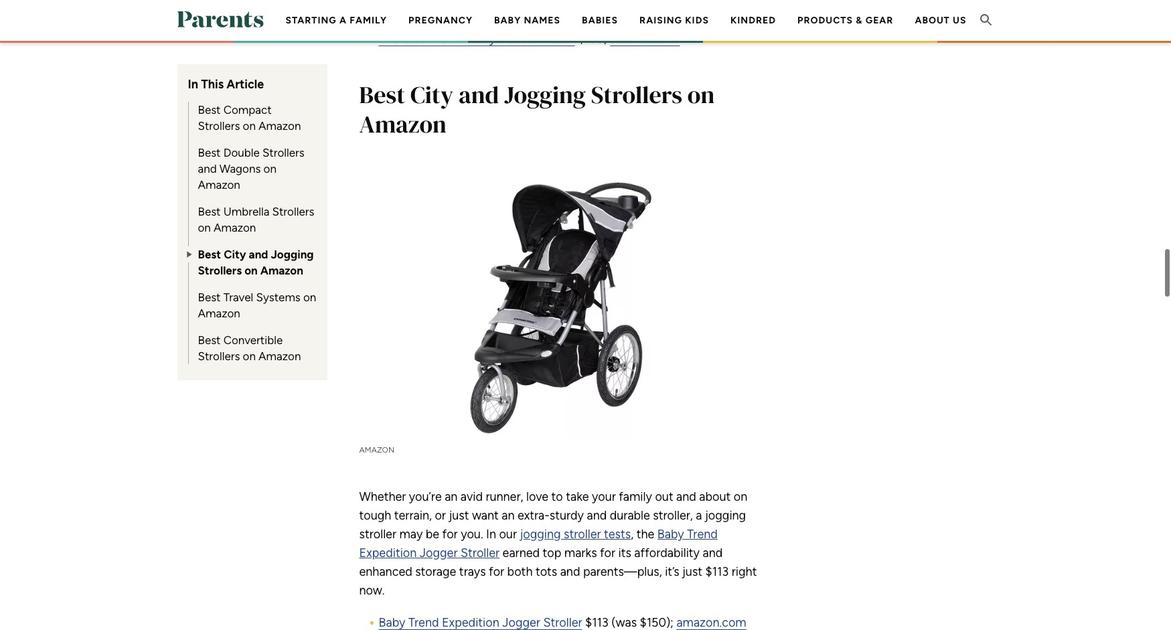 Task type: vqa. For each thing, say whether or not it's contained in the screenshot.
More
no



Task type: locate. For each thing, give the bounding box(es) containing it.
strollers for best umbrella strollers on amazon
[[272, 205, 314, 218]]

for right be
[[442, 527, 458, 542]]

jogger down both
[[502, 615, 540, 630]]

best left the travel
[[198, 291, 221, 304]]

amazon baby trend expedition jogger stroller image
[[359, 172, 761, 440]]

0 horizontal spatial for
[[442, 527, 458, 542]]

1 horizontal spatial for
[[489, 565, 504, 579]]

best down the
[[359, 79, 405, 111]]

2 vertical spatial amazon.com
[[677, 615, 747, 630]]

jogger up storage
[[420, 546, 458, 561]]

just right or
[[449, 508, 469, 523]]

stroller inside whether you're an avid runner, love to take your family out and about on tough terrain, or just want an extra-sturdy and durable stroller, a jogging stroller may be for you. in our
[[359, 527, 397, 542]]

$113 left (was
[[585, 615, 609, 630]]

baby up delta
[[494, 15, 521, 26]]

city down best umbrella strollers on amazon link
[[224, 248, 246, 261]]

0 horizontal spatial in
[[188, 77, 198, 92]]

dream
[[379, 2, 415, 17]]

amazon.com down raising
[[610, 32, 680, 46]]

amazon.com
[[643, 2, 713, 17], [610, 32, 680, 46], [677, 615, 747, 630]]

,
[[631, 527, 634, 542]]

0 vertical spatial just
[[449, 508, 469, 523]]

play_arrow image
[[183, 246, 194, 263]]

just right it's
[[682, 565, 703, 579]]

wagons
[[220, 162, 261, 175]]

and
[[459, 79, 499, 111], [198, 162, 217, 175], [249, 248, 268, 261], [677, 490, 696, 504], [587, 508, 607, 523], [703, 546, 723, 561], [560, 565, 580, 579]]

the clutch stroller by delta children $130; amazon.com
[[379, 32, 680, 46]]

baby
[[545, 2, 571, 17], [494, 15, 521, 26], [658, 527, 684, 542], [379, 615, 406, 630]]

amazon.com link right the $150);
[[677, 615, 747, 630]]

1 horizontal spatial best city and jogging strollers on amazon
[[359, 79, 715, 141]]

1 horizontal spatial jogging
[[504, 79, 586, 111]]

baby inside baby trend expedition jogger stroller
[[658, 527, 684, 542]]

expedition
[[359, 546, 417, 561], [442, 615, 499, 630]]

amazon.com for $69;
[[643, 2, 713, 17]]

strollers for best double strollers and wagons on amazon
[[262, 146, 305, 159]]

expedition for baby trend expedition jogger stroller
[[359, 546, 417, 561]]

0 horizontal spatial a
[[340, 15, 347, 26]]

0 horizontal spatial expedition
[[359, 546, 417, 561]]

city down clutch
[[411, 79, 454, 111]]

an up our
[[502, 508, 515, 523]]

and right affordability
[[703, 546, 723, 561]]

2 vertical spatial amazon.com link
[[677, 615, 747, 630]]

best left convertible
[[198, 334, 221, 347]]

0 horizontal spatial stroller
[[359, 527, 397, 542]]

best convertible strollers on amazon link
[[189, 332, 316, 364]]

1 vertical spatial trend
[[408, 615, 439, 630]]

starting a family link
[[286, 15, 387, 26]]

and down marks
[[560, 565, 580, 579]]

trend down storage
[[408, 615, 439, 630]]

baby trend expedition jogger stroller link down extra-
[[359, 527, 718, 561]]

$150);
[[640, 615, 674, 630]]

stroller down the pregnancy link
[[440, 32, 479, 46]]

kindred
[[731, 15, 776, 26]]

best inside best umbrella strollers on amazon
[[198, 205, 221, 218]]

kindred link
[[731, 15, 776, 26]]

$113
[[706, 565, 729, 579], [585, 615, 609, 630]]

pregnancy link
[[409, 15, 473, 26]]

2 horizontal spatial for
[[600, 546, 616, 561]]

0 horizontal spatial jogging
[[271, 248, 314, 261]]

0 vertical spatial jogger
[[420, 546, 458, 561]]

convertible
[[223, 334, 283, 347]]

an left "avid"
[[445, 490, 458, 504]]

1 vertical spatial an
[[502, 508, 515, 523]]

1 vertical spatial in
[[486, 527, 496, 542]]

parents—plus,
[[583, 565, 662, 579]]

just
[[449, 508, 469, 523], [682, 565, 703, 579]]

trend for baby trend expedition jogger stroller $113 (was $150); amazon.com
[[408, 615, 439, 630]]

0 vertical spatial expedition
[[359, 546, 417, 561]]

amazon inside the 'best double strollers and wagons on amazon'
[[198, 178, 240, 192]]

on inside best travel systems on amazon
[[303, 291, 316, 304]]

amazon.com right the $150);
[[677, 615, 747, 630]]

baby trend expedition jogger stroller link down trays at left
[[379, 615, 582, 630]]

a inside the header navigation
[[340, 15, 347, 26]]

strollers inside best umbrella strollers on amazon
[[272, 205, 314, 218]]

baby down now.
[[379, 615, 406, 630]]

trend down the stroller,
[[687, 527, 718, 542]]

expedition down trays at left
[[442, 615, 499, 630]]

best inside the 'best double strollers and wagons on amazon'
[[198, 146, 221, 159]]

strollers for best compact strollers on amazon
[[198, 119, 240, 133]]

an
[[445, 490, 458, 504], [502, 508, 515, 523]]

best for the best double strollers and wagons on amazon link
[[198, 146, 221, 159]]

baby down the stroller,
[[658, 527, 684, 542]]

amazon.com for $150);
[[677, 615, 747, 630]]

best for best travel systems on amazon link
[[198, 291, 221, 304]]

0 vertical spatial a
[[340, 15, 347, 26]]

0 vertical spatial jogging
[[504, 79, 586, 111]]

trend inside baby trend expedition jogger stroller
[[687, 527, 718, 542]]

jogging down about
[[705, 508, 746, 523]]

0 horizontal spatial trend
[[408, 615, 439, 630]]

about us link
[[915, 15, 967, 26]]

baby inside the header navigation
[[494, 15, 521, 26]]

amazon
[[359, 108, 447, 141], [259, 119, 301, 133], [198, 178, 240, 192], [214, 221, 256, 234], [260, 264, 303, 277], [198, 307, 240, 320], [259, 350, 301, 363], [359, 445, 395, 455]]

children
[[530, 32, 575, 46]]

vista
[[457, 2, 484, 17]]

products & gear
[[798, 15, 894, 26]]

1 horizontal spatial stroller
[[564, 527, 601, 542]]

in left this
[[188, 77, 198, 92]]

kids
[[685, 15, 709, 26]]

1 horizontal spatial in
[[486, 527, 496, 542]]

for
[[442, 527, 458, 542], [600, 546, 616, 561], [489, 565, 504, 579]]

right
[[732, 565, 757, 579]]

strollers inside best convertible strollers on amazon
[[198, 350, 240, 363]]

and down your at the bottom right of page
[[587, 508, 607, 523]]

in left our
[[486, 527, 496, 542]]

on inside whether you're an avid runner, love to take your family out and about on tough terrain, or just want an extra-sturdy and durable stroller, a jogging stroller may be for you. in our
[[734, 490, 748, 504]]

1 horizontal spatial trend
[[687, 527, 718, 542]]

best inside best compact strollers on amazon
[[198, 103, 221, 117]]

may
[[399, 527, 423, 542]]

jogger for baby trend expedition jogger stroller
[[420, 546, 458, 561]]

jogging
[[705, 508, 746, 523], [520, 527, 561, 542]]

the
[[637, 527, 655, 542]]

amazon inside best convertible strollers on amazon
[[259, 350, 301, 363]]

header navigation
[[275, 0, 977, 84]]

best convertible strollers on amazon
[[198, 334, 301, 363]]

or
[[435, 508, 446, 523]]

for left its
[[600, 546, 616, 561]]

expedition inside baby trend expedition jogger stroller
[[359, 546, 417, 561]]

0 horizontal spatial an
[[445, 490, 458, 504]]

in this article
[[188, 77, 264, 92]]

storage
[[415, 565, 456, 579]]

strollers for best convertible strollers on amazon
[[198, 350, 240, 363]]

0 vertical spatial amazon.com
[[643, 2, 713, 17]]

amazon.com link for $130;
[[610, 32, 680, 46]]

1 horizontal spatial just
[[682, 565, 703, 579]]

just inside whether you're an avid runner, love to take your family out and about on tough terrain, or just want an extra-sturdy and durable stroller, a jogging stroller may be for you. in our
[[449, 508, 469, 523]]

$113 left right
[[706, 565, 729, 579]]

0 vertical spatial trend
[[687, 527, 718, 542]]

best for best compact strollers on amazon link
[[198, 103, 221, 117]]

baby trend expedition jogger stroller link
[[359, 527, 718, 561], [379, 615, 582, 630]]

(was
[[612, 615, 637, 630]]

best left umbrella
[[198, 205, 221, 218]]

a left the family
[[340, 15, 347, 26]]

0 vertical spatial amazon.com link
[[643, 2, 713, 17]]

0 horizontal spatial $113
[[585, 615, 609, 630]]

1 horizontal spatial jogging
[[705, 508, 746, 523]]

1 vertical spatial expedition
[[442, 615, 499, 630]]

love
[[526, 490, 549, 504]]

a down about
[[696, 508, 702, 523]]

and left the wagons
[[198, 162, 217, 175]]

best right play_arrow "image"
[[198, 248, 221, 261]]

gear
[[866, 15, 894, 26]]

0 horizontal spatial jogging
[[520, 527, 561, 542]]

1 horizontal spatial expedition
[[442, 615, 499, 630]]

visit parents' homepage image
[[177, 11, 264, 27]]

0 vertical spatial $113
[[706, 565, 729, 579]]

and down best umbrella strollers on amazon
[[249, 248, 268, 261]]

the
[[379, 32, 399, 46]]

stroller up marks
[[564, 527, 601, 542]]

raising kids link
[[640, 15, 709, 26]]

1 vertical spatial amazon.com link
[[610, 32, 680, 46]]

0 horizontal spatial city
[[224, 248, 246, 261]]

strollers inside the 'best double strollers and wagons on amazon'
[[262, 146, 305, 159]]

1 vertical spatial jogger
[[502, 615, 540, 630]]

0 horizontal spatial just
[[449, 508, 469, 523]]

terrain,
[[394, 508, 432, 523]]

for left both
[[489, 565, 504, 579]]

best left double
[[198, 146, 221, 159]]

extra-
[[518, 508, 550, 523]]

in
[[188, 77, 198, 92], [486, 527, 496, 542]]

jogging down children
[[504, 79, 586, 111]]

jogging up systems
[[271, 248, 314, 261]]

1 horizontal spatial an
[[502, 508, 515, 523]]

1 vertical spatial city
[[224, 248, 246, 261]]

0 vertical spatial for
[[442, 527, 458, 542]]

jogger
[[420, 546, 458, 561], [502, 615, 540, 630]]

best inside best convertible strollers on amazon
[[198, 334, 221, 347]]

amazon.com link for $113 (was $150);
[[677, 615, 747, 630]]

best for the best convertible strollers on amazon link
[[198, 334, 221, 347]]

strollers inside best compact strollers on amazon
[[198, 119, 240, 133]]

amazon.com link right $69;
[[643, 2, 713, 17]]

amazon.com link down raising
[[610, 32, 680, 46]]

1 horizontal spatial a
[[696, 508, 702, 523]]

1 horizontal spatial $113
[[706, 565, 729, 579]]

its
[[619, 546, 631, 561]]

1 vertical spatial best city and jogging strollers on amazon
[[198, 248, 314, 277]]

1 vertical spatial $113
[[585, 615, 609, 630]]

baby up children
[[545, 2, 571, 17]]

1 vertical spatial jogging
[[271, 248, 314, 261]]

stroller down tough
[[359, 527, 397, 542]]

and right out
[[677, 490, 696, 504]]

jogging down extra-
[[520, 527, 561, 542]]

avid
[[461, 490, 483, 504]]

both
[[507, 565, 533, 579]]

be
[[426, 527, 439, 542]]

0 horizontal spatial jogger
[[420, 546, 458, 561]]

best inside best travel systems on amazon
[[198, 291, 221, 304]]

1 horizontal spatial jogger
[[502, 615, 540, 630]]

amazon.com right $69;
[[643, 2, 713, 17]]

jogger inside baby trend expedition jogger stroller
[[420, 546, 458, 561]]

strollers
[[591, 79, 682, 111], [198, 119, 240, 133], [262, 146, 305, 159], [272, 205, 314, 218], [198, 264, 242, 277], [198, 350, 240, 363]]

0 vertical spatial jogging
[[705, 508, 746, 523]]

expedition up the enhanced
[[359, 546, 417, 561]]

1 vertical spatial just
[[682, 565, 703, 579]]

2 vertical spatial for
[[489, 565, 504, 579]]

durable
[[610, 508, 650, 523]]

stroller up trays at left
[[461, 546, 500, 561]]

best down this
[[198, 103, 221, 117]]

best city and jogging strollers on amazon
[[359, 79, 715, 141], [198, 248, 314, 277]]

1 horizontal spatial city
[[411, 79, 454, 111]]

1 vertical spatial a
[[696, 508, 702, 523]]

stroller
[[574, 2, 613, 17], [440, 32, 479, 46], [461, 546, 500, 561], [543, 615, 582, 630]]

1 stroller from the left
[[359, 527, 397, 542]]

trend
[[687, 527, 718, 542], [408, 615, 439, 630]]

babies link
[[582, 15, 618, 26]]

jogging
[[504, 79, 586, 111], [271, 248, 314, 261]]

stroller up $130;
[[574, 2, 613, 17]]

baby for baby names
[[494, 15, 521, 26]]

0 horizontal spatial best city and jogging strollers on amazon
[[198, 248, 314, 277]]



Task type: describe. For each thing, give the bounding box(es) containing it.
search image
[[978, 12, 994, 28]]

sturdy
[[550, 508, 584, 523]]

stroller down earned top marks for its affordability and enhanced storage trays for both tots and parents—plus, it's just $113 right now.
[[543, 615, 582, 630]]

take
[[566, 490, 589, 504]]

2 stroller from the left
[[564, 527, 601, 542]]

dream on me vista moonwalk baby stroller $69; amazon.com
[[379, 2, 713, 17]]

about us
[[915, 15, 967, 26]]

out
[[655, 490, 674, 504]]

best double strollers and wagons on amazon link
[[189, 145, 316, 193]]

baby trend expedition jogger stroller $113 (was $150); amazon.com
[[379, 615, 747, 630]]

0 vertical spatial city
[[411, 79, 454, 111]]

&
[[856, 15, 863, 26]]

best double strollers and wagons on amazon
[[198, 146, 305, 192]]

travel
[[223, 291, 253, 304]]

amazon inside best compact strollers on amazon
[[259, 119, 301, 133]]

just inside earned top marks for its affordability and enhanced storage trays for both tots and parents—plus, it's just $113 right now.
[[682, 565, 703, 579]]

tots
[[536, 565, 557, 579]]

it's
[[665, 565, 680, 579]]

clutch
[[402, 32, 438, 46]]

now.
[[359, 583, 385, 598]]

want
[[472, 508, 499, 523]]

on
[[418, 2, 434, 17]]

article
[[227, 77, 264, 92]]

1 vertical spatial jogging
[[520, 527, 561, 542]]

whether you're an avid runner, love to take your family out and about on tough terrain, or just want an extra-sturdy and durable stroller, a jogging stroller may be for you. in our
[[359, 490, 748, 542]]

our
[[499, 527, 517, 542]]

a inside whether you're an avid runner, love to take your family out and about on tough terrain, or just want an extra-sturdy and durable stroller, a jogging stroller may be for you. in our
[[696, 508, 702, 523]]

amazon.com link for $69;
[[643, 2, 713, 17]]

on inside best compact strollers on amazon
[[243, 119, 256, 133]]

baby for baby trend expedition jogger stroller
[[658, 527, 684, 542]]

amazon inside best travel systems on amazon
[[198, 307, 240, 320]]

babies
[[582, 15, 618, 26]]

best umbrella strollers on amazon link
[[189, 204, 316, 236]]

earned top marks for its affordability and enhanced storage trays for both tots and parents—plus, it's just $113 right now.
[[359, 546, 757, 598]]

jogging stroller tests link
[[520, 527, 631, 542]]

on inside the 'best double strollers and wagons on amazon'
[[264, 162, 277, 175]]

trend for baby trend expedition jogger stroller
[[687, 527, 718, 542]]

trays
[[459, 565, 486, 579]]

me
[[437, 2, 454, 17]]

and down the "the clutch stroller by delta children" 'link'
[[459, 79, 499, 111]]

on inside best umbrella strollers on amazon
[[198, 221, 211, 234]]

1 vertical spatial for
[[600, 546, 616, 561]]

best for best umbrella strollers on amazon link
[[198, 205, 221, 218]]

top
[[543, 546, 561, 561]]

in inside whether you're an avid runner, love to take your family out and about on tough terrain, or just want an extra-sturdy and durable stroller, a jogging stroller may be for you. in our
[[486, 527, 496, 542]]

systems
[[256, 291, 301, 304]]

dream on me vista moonwalk baby stroller link
[[379, 2, 613, 17]]

0 vertical spatial baby trend expedition jogger stroller link
[[359, 527, 718, 561]]

on inside best convertible strollers on amazon
[[243, 350, 256, 363]]

best travel systems on amazon link
[[189, 289, 316, 321]]

compact
[[223, 103, 272, 117]]

best compact strollers on amazon link
[[189, 102, 316, 134]]

0 vertical spatial an
[[445, 490, 458, 504]]

affordability
[[634, 546, 700, 561]]

moonwalk
[[487, 2, 542, 17]]

products & gear link
[[798, 15, 894, 26]]

amazon inside best umbrella strollers on amazon
[[214, 221, 256, 234]]

jogging stroller tests , the
[[520, 527, 658, 542]]

starting
[[286, 15, 337, 26]]

best city and jogging strollers on amazon link
[[183, 246, 316, 279]]

delta
[[499, 32, 527, 46]]

whether
[[359, 490, 406, 504]]

best compact strollers on amazon
[[198, 103, 301, 133]]

and inside the 'best double strollers and wagons on amazon'
[[198, 162, 217, 175]]

you're
[[409, 490, 442, 504]]

umbrella
[[223, 205, 269, 218]]

runner,
[[486, 490, 523, 504]]

you.
[[461, 527, 483, 542]]

jogging inside whether you're an avid runner, love to take your family out and about on tough terrain, or just want an extra-sturdy and durable stroller, a jogging stroller may be for you. in our
[[705, 508, 746, 523]]

$130;
[[578, 32, 607, 46]]

about
[[915, 15, 950, 26]]

raising kids
[[640, 15, 709, 26]]

by
[[482, 32, 496, 46]]

double
[[223, 146, 260, 159]]

1 vertical spatial amazon.com
[[610, 32, 680, 46]]

expedition for baby trend expedition jogger stroller $113 (was $150); amazon.com
[[442, 615, 499, 630]]

for inside whether you're an avid runner, love to take your family out and about on tough terrain, or just want an extra-sturdy and durable stroller, a jogging stroller may be for you. in our
[[442, 527, 458, 542]]

family
[[619, 490, 652, 504]]

jogging inside "best city and jogging strollers on amazon" link
[[271, 248, 314, 261]]

names
[[524, 15, 561, 26]]

earned
[[503, 546, 540, 561]]

baby for baby trend expedition jogger stroller $113 (was $150); amazon.com
[[379, 615, 406, 630]]

1 vertical spatial baby trend expedition jogger stroller link
[[379, 615, 582, 630]]

$113 inside earned top marks for its affordability and enhanced storage trays for both tots and parents—plus, it's just $113 right now.
[[706, 565, 729, 579]]

us
[[953, 15, 967, 26]]

best umbrella strollers on amazon
[[198, 205, 314, 234]]

enhanced
[[359, 565, 412, 579]]

your
[[592, 490, 616, 504]]

baby names
[[494, 15, 561, 26]]

0 vertical spatial best city and jogging strollers on amazon
[[359, 79, 715, 141]]

best travel systems on amazon
[[198, 291, 316, 320]]

baby trend expedition jogger stroller
[[359, 527, 718, 561]]

$69;
[[616, 2, 640, 17]]

products
[[798, 15, 853, 26]]

baby names link
[[494, 15, 561, 26]]

about
[[699, 490, 731, 504]]

this
[[201, 77, 224, 92]]

stroller inside baby trend expedition jogger stroller
[[461, 546, 500, 561]]

the clutch stroller by delta children link
[[379, 32, 575, 46]]

starting a family
[[286, 15, 387, 26]]

best for "best city and jogging strollers on amazon" link
[[198, 248, 221, 261]]

jogger for baby trend expedition jogger stroller $113 (was $150); amazon.com
[[502, 615, 540, 630]]

raising
[[640, 15, 682, 26]]

0 vertical spatial in
[[188, 77, 198, 92]]

marks
[[564, 546, 597, 561]]

to
[[552, 490, 563, 504]]

family
[[350, 15, 387, 26]]



